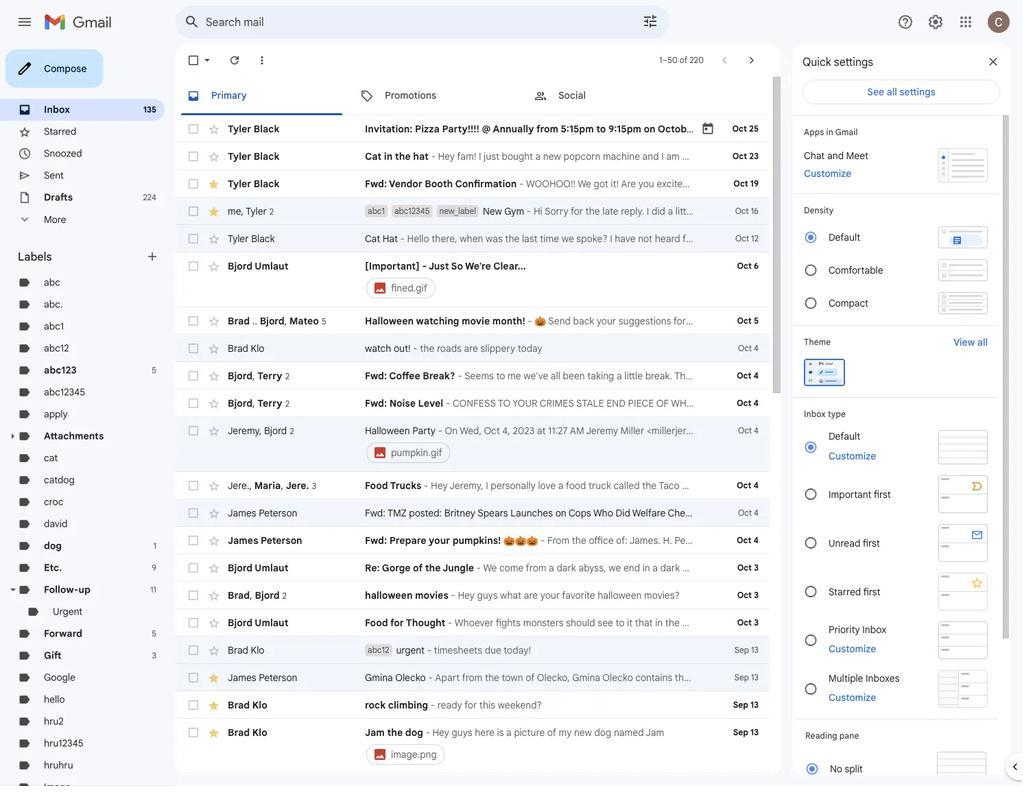 Task type: vqa. For each thing, say whether or not it's contained in the screenshot.
IMPORTANT FIRST
yes



Task type: locate. For each thing, give the bounding box(es) containing it.
are right the what
[[524, 590, 538, 602]]

1 cat from the top
[[365, 150, 382, 162]]

me
[[228, 205, 241, 217]]

guys left the what
[[477, 590, 498, 602]]

2 halloween from the top
[[365, 425, 410, 437]]

all
[[887, 86, 898, 98], [978, 336, 988, 348]]

labels navigation
[[0, 44, 176, 786]]

2 oct 3 from the top
[[737, 591, 759, 601]]

0 vertical spatial abc12345
[[395, 206, 430, 217]]

4 tyler black from the top
[[228, 233, 275, 245]]

3 for halloween movies - hey guys what are your favorite halloween movies?
[[754, 591, 759, 601]]

1 horizontal spatial jere.
[[286, 480, 309, 492]]

🎃 image
[[515, 536, 527, 547]]

your left the favorite
[[541, 590, 560, 602]]

2 inside me , tyler 2
[[270, 206, 274, 217]]

3 inside jere. , maria , jere. 3
[[312, 481, 316, 491]]

james for gmina olecko
[[228, 672, 256, 684]]

important
[[829, 488, 872, 500]]

for left thought at the bottom left of page
[[390, 617, 404, 629]]

0 vertical spatial inbox
[[44, 104, 70, 116]]

1 cell from the top
[[365, 259, 701, 301]]

in for the
[[384, 150, 393, 162]]

cat left hat
[[365, 233, 380, 245]]

default
[[829, 231, 861, 243], [829, 430, 861, 442]]

default up comfortable
[[829, 231, 861, 243]]

2 row from the top
[[176, 143, 770, 170]]

starred for starred first
[[829, 586, 861, 598]]

settings right quick
[[834, 55, 874, 69]]

1 halloween from the left
[[365, 590, 413, 602]]

halloween down noise
[[365, 425, 410, 437]]

bjord umlaut down brad , bjord 2
[[228, 617, 289, 629]]

the left hat
[[395, 150, 411, 162]]

3 for re: gorge of the jungle -
[[754, 563, 759, 573]]

1 horizontal spatial your
[[541, 590, 560, 602]]

customize button down and
[[796, 165, 860, 182]]

0 vertical spatial james peterson
[[228, 507, 297, 519]]

fwd: for fwd: noise level
[[365, 397, 387, 409]]

food left thought at the bottom left of page
[[365, 617, 388, 629]]

- inside 'link'
[[422, 260, 427, 272]]

terry down brad .. bjord , mateo 5
[[258, 370, 283, 382]]

0 vertical spatial all
[[887, 86, 898, 98]]

oct
[[733, 124, 747, 134], [733, 151, 747, 162], [734, 179, 749, 189], [735, 206, 749, 217], [736, 234, 749, 244], [737, 261, 752, 271], [737, 316, 752, 326], [738, 343, 752, 354], [737, 371, 752, 381], [737, 398, 752, 409], [738, 426, 752, 436], [737, 481, 752, 491], [738, 508, 752, 518], [737, 536, 752, 546], [737, 563, 752, 573], [737, 591, 752, 601], [737, 618, 752, 628]]

1 horizontal spatial in
[[827, 127, 834, 137]]

4 fwd: from the top
[[365, 507, 386, 519]]

jere. right maria
[[286, 480, 309, 492]]

inbox right priority
[[863, 624, 887, 636]]

hey down ready
[[433, 727, 450, 739]]

16
[[751, 206, 759, 217]]

0 vertical spatial terry
[[258, 370, 283, 382]]

3 oct 3 from the top
[[737, 618, 759, 628]]

tyler black
[[228, 123, 280, 135], [228, 150, 280, 162], [228, 178, 280, 190], [228, 233, 275, 245]]

2 vertical spatial inbox
[[863, 624, 887, 636]]

today
[[518, 342, 543, 354]]

abc1 up cat hat -
[[368, 206, 385, 217]]

first right unread
[[863, 537, 880, 549]]

jere. left maria
[[228, 480, 249, 492]]

your down posted:
[[429, 535, 450, 547]]

1 horizontal spatial all
[[978, 336, 988, 348]]

1 vertical spatial for
[[465, 699, 477, 711]]

2 cat from the top
[[365, 233, 380, 245]]

follow-up link
[[44, 584, 91, 596]]

0 vertical spatial on
[[644, 123, 656, 135]]

2 umlaut from the top
[[255, 562, 289, 574]]

booth
[[425, 178, 453, 190]]

3 for food for thought -
[[754, 618, 759, 628]]

inbox type
[[804, 409, 846, 419]]

invitation: pizza party!!!! @ annually from 5:15pm to 9:15pm on october 30 (cdt) (streetchris182@gmail.com) link
[[365, 122, 874, 136]]

food for thought -
[[365, 617, 455, 629]]

30
[[699, 123, 711, 135]]

on right 9:15pm
[[644, 123, 656, 135]]

1 vertical spatial umlaut
[[255, 562, 289, 574]]

2 vertical spatial first
[[864, 586, 881, 598]]

oct 12
[[736, 234, 759, 244]]

23
[[750, 151, 759, 162]]

inbox up starred link
[[44, 104, 70, 116]]

promotions tab
[[349, 77, 522, 115]]

1 vertical spatial james
[[228, 535, 258, 547]]

3 fwd: from the top
[[365, 397, 387, 409]]

hey down jungle
[[458, 590, 475, 602]]

1 horizontal spatial 1
[[660, 55, 663, 66]]

primary tab
[[176, 77, 348, 115]]

1 horizontal spatial jam
[[646, 727, 664, 739]]

more
[[44, 214, 66, 226]]

0 horizontal spatial jere.
[[228, 480, 249, 492]]

sep 13 for 21th row from the top of the main content containing primary
[[733, 728, 759, 738]]

1 left 50
[[660, 55, 663, 66]]

1 vertical spatial of
[[413, 562, 423, 574]]

bjord umlaut up brad , bjord 2
[[228, 562, 289, 574]]

fwd: down watch
[[365, 370, 387, 382]]

maria
[[254, 480, 281, 492]]

2 horizontal spatial of
[[680, 55, 688, 66]]

1 brad from the top
[[228, 315, 250, 327]]

14 row from the top
[[176, 527, 770, 555]]

black
[[254, 123, 280, 135], [254, 150, 280, 162], [254, 178, 280, 190], [251, 233, 275, 245]]

the left jungle
[[425, 562, 441, 574]]

trucks
[[390, 480, 422, 492]]

1 horizontal spatial hey
[[458, 590, 475, 602]]

customize for default
[[829, 450, 876, 462]]

1 row from the top
[[176, 115, 874, 143]]

4 brad klo from the top
[[228, 727, 267, 739]]

cell
[[365, 259, 701, 301], [365, 424, 701, 465], [365, 726, 701, 767]]

0 horizontal spatial starred
[[44, 126, 76, 138]]

3 cell from the top
[[365, 726, 701, 767]]

0 vertical spatial bjord , terry 2
[[228, 370, 290, 382]]

🎃 image up today
[[535, 316, 546, 328]]

guys left here
[[452, 727, 473, 739]]

3 brad from the top
[[228, 589, 250, 601]]

croc
[[44, 496, 63, 508]]

10 row from the top
[[176, 390, 770, 417]]

[important]
[[365, 260, 420, 272]]

1 horizontal spatial inbox
[[804, 409, 826, 419]]

fwd: for fwd: coffee break?
[[365, 370, 387, 382]]

2 brad klo from the top
[[228, 644, 265, 656]]

abc link
[[44, 277, 60, 289]]

and
[[828, 150, 844, 162]]

1 vertical spatial 1
[[153, 541, 156, 551]]

1 bjord , terry 2 from the top
[[228, 370, 290, 382]]

cell for brad klo
[[365, 726, 701, 767]]

all right view
[[978, 336, 988, 348]]

0 vertical spatial food
[[365, 480, 388, 492]]

umlaut up brad .. bjord , mateo 5
[[255, 260, 289, 272]]

bjord umlaut for food for thought
[[228, 617, 289, 629]]

5 row from the top
[[176, 225, 770, 253]]

first for unread first
[[863, 537, 880, 549]]

2 vertical spatial james
[[228, 672, 256, 684]]

0 vertical spatial for
[[390, 617, 404, 629]]

1 vertical spatial food
[[365, 617, 388, 629]]

are
[[464, 342, 478, 354], [524, 590, 538, 602]]

2 james peterson from the top
[[228, 535, 302, 547]]

sep 13 for 20th row from the top of the main content containing primary
[[733, 700, 759, 711]]

7 row from the top
[[176, 307, 770, 335]]

1 horizontal spatial abc12
[[368, 645, 389, 656]]

2 terry from the top
[[258, 397, 283, 409]]

af...
[[698, 507, 714, 519]]

5
[[754, 316, 759, 326], [322, 316, 326, 326], [152, 365, 156, 376], [152, 629, 156, 639]]

main menu image
[[16, 14, 33, 30]]

fwd: left noise
[[365, 397, 387, 409]]

3 umlaut from the top
[[255, 617, 289, 629]]

starred up priority
[[829, 586, 861, 598]]

1 vertical spatial bjord umlaut
[[228, 562, 289, 574]]

1 vertical spatial bjord , terry 2
[[228, 397, 290, 409]]

1 halloween from the top
[[365, 315, 414, 327]]

0 vertical spatial default
[[829, 231, 861, 243]]

umlaut down brad , bjord 2
[[255, 617, 289, 629]]

jeremy
[[228, 425, 259, 437]]

1 vertical spatial on
[[556, 507, 567, 519]]

0 horizontal spatial abc12345
[[44, 386, 85, 398]]

0 vertical spatial cell
[[365, 259, 701, 301]]

customize down multiple
[[829, 692, 876, 704]]

apps
[[804, 127, 824, 137]]

cat for cat hat
[[365, 233, 380, 245]]

reading pane
[[806, 731, 860, 741]]

etc.
[[44, 562, 62, 574]]

cell containing jam the dog
[[365, 726, 701, 767]]

0 horizontal spatial inbox
[[44, 104, 70, 116]]

fwd: left "vendor"
[[365, 178, 387, 190]]

0 vertical spatial of
[[680, 55, 688, 66]]

customize up important at right
[[829, 450, 876, 462]]

1 vertical spatial all
[[978, 336, 988, 348]]

0 horizontal spatial settings
[[834, 55, 874, 69]]

0 horizontal spatial are
[[464, 342, 478, 354]]

abc1 down abc. link
[[44, 320, 64, 332]]

is
[[497, 727, 504, 739]]

1 default from the top
[[829, 231, 861, 243]]

2 jere. from the left
[[286, 480, 309, 492]]

terry up jeremy , bjord 2
[[258, 397, 283, 409]]

0 vertical spatial your
[[429, 535, 450, 547]]

1 terry from the top
[[258, 370, 283, 382]]

bjord umlaut up .. at top left
[[228, 260, 289, 272]]

drafts link
[[44, 191, 73, 203]]

3 james from the top
[[228, 672, 256, 684]]

abc1
[[368, 206, 385, 217], [44, 320, 64, 332]]

2 bjord , terry 2 from the top
[[228, 397, 290, 409]]

gmail image
[[44, 8, 119, 36]]

unread first
[[829, 537, 880, 549]]

halloween movies - hey guys what are your favorite halloween movies?
[[365, 590, 680, 602]]

0 vertical spatial james
[[228, 507, 256, 519]]

cat down invitation:
[[365, 150, 382, 162]]

all for view
[[978, 336, 988, 348]]

customize button
[[796, 165, 860, 182], [821, 448, 885, 464], [821, 641, 885, 658], [821, 690, 885, 706]]

food left trucks at the bottom of the page
[[365, 480, 388, 492]]

hey inside cell
[[433, 727, 450, 739]]

0 vertical spatial first
[[874, 488, 891, 500]]

1 fwd: from the top
[[365, 178, 387, 190]]

6 brad from the top
[[228, 727, 250, 739]]

None search field
[[176, 5, 670, 38]]

gorge
[[382, 562, 411, 574]]

0 horizontal spatial all
[[887, 86, 898, 98]]

None checkbox
[[187, 122, 200, 136], [187, 177, 200, 191], [187, 205, 200, 218], [187, 259, 200, 273], [187, 314, 200, 328], [187, 397, 200, 410], [187, 424, 200, 438], [187, 479, 200, 493], [187, 506, 200, 520], [187, 561, 200, 575], [187, 589, 200, 603], [187, 726, 200, 740], [187, 122, 200, 136], [187, 177, 200, 191], [187, 205, 200, 218], [187, 259, 200, 273], [187, 314, 200, 328], [187, 397, 200, 410], [187, 424, 200, 438], [187, 479, 200, 493], [187, 506, 200, 520], [187, 561, 200, 575], [187, 589, 200, 603], [187, 726, 200, 740]]

tab list
[[176, 77, 770, 115]]

1 vertical spatial terry
[[258, 397, 283, 409]]

abc12 urgent - timesheets due today!
[[368, 644, 531, 656]]

1 horizontal spatial settings
[[900, 86, 936, 98]]

in inside row
[[384, 150, 393, 162]]

in down invitation:
[[384, 150, 393, 162]]

1 vertical spatial cat
[[365, 233, 380, 245]]

customize for priority inbox
[[829, 643, 876, 655]]

bjord
[[228, 260, 253, 272], [260, 315, 285, 327], [228, 370, 253, 382], [228, 397, 253, 409], [264, 425, 287, 437], [228, 562, 253, 574], [255, 589, 280, 601], [228, 617, 253, 629]]

2 for fwd: noise level -
[[285, 399, 290, 409]]

sep for 18th row from the top of the main content containing primary
[[735, 645, 749, 656]]

social
[[559, 90, 586, 102]]

2 inside brad , bjord 2
[[282, 591, 287, 601]]

1 bjord umlaut from the top
[[228, 260, 289, 272]]

food for food for thought -
[[365, 617, 388, 629]]

0 vertical spatial 1
[[660, 55, 663, 66]]

of left "my"
[[547, 727, 557, 739]]

inbox inside labels 'navigation'
[[44, 104, 70, 116]]

5 fwd: from the top
[[365, 535, 387, 547]]

peterson for fwd: prepare your pumpkins!
[[261, 535, 302, 547]]

halloween down gorge on the left bottom of page
[[365, 590, 413, 602]]

0 horizontal spatial abc1
[[44, 320, 64, 332]]

primary
[[211, 90, 247, 102]]

0 vertical spatial umlaut
[[255, 260, 289, 272]]

no split
[[830, 763, 863, 775]]

3 brad klo from the top
[[228, 699, 267, 711]]

a
[[507, 727, 512, 739]]

jam the dog - hey guys here is a picture of my new dog named jam
[[365, 727, 664, 739]]

row containing me
[[176, 198, 770, 225]]

attachments
[[44, 430, 104, 442]]

klo for 18th row from the top of the main content containing primary
[[251, 644, 265, 656]]

1 vertical spatial inbox
[[804, 409, 826, 419]]

more button
[[0, 209, 165, 231]]

1 up 9
[[153, 541, 156, 551]]

jam right the named
[[646, 727, 664, 739]]

0 vertical spatial abc12
[[44, 342, 69, 354]]

umlaut for food for thought
[[255, 617, 289, 629]]

bjord , terry 2 for fwd: noise level
[[228, 397, 290, 409]]

1 for 1
[[153, 541, 156, 551]]

abc12 for abc12
[[44, 342, 69, 354]]

2 tyler black from the top
[[228, 150, 280, 162]]

1 horizontal spatial halloween
[[598, 590, 642, 602]]

umlaut up brad , bjord 2
[[255, 562, 289, 574]]

3 row from the top
[[176, 170, 770, 198]]

from
[[537, 123, 559, 135]]

abc12 inside labels 'navigation'
[[44, 342, 69, 354]]

12 row from the top
[[176, 472, 770, 500]]

bjord umlaut for re: gorge of the jungle
[[228, 562, 289, 574]]

abc12 down the "abc1" link
[[44, 342, 69, 354]]

2 bjord umlaut from the top
[[228, 562, 289, 574]]

fwd: up re:
[[365, 535, 387, 547]]

224
[[143, 192, 156, 203]]

of right gorge on the left bottom of page
[[413, 562, 423, 574]]

0 horizontal spatial in
[[384, 150, 393, 162]]

0 vertical spatial in
[[827, 127, 834, 137]]

refresh image
[[228, 54, 242, 67]]

in right the apps
[[827, 127, 834, 137]]

re:
[[365, 562, 380, 574]]

inbox left type
[[804, 409, 826, 419]]

the up the image.png
[[387, 727, 403, 739]]

0 horizontal spatial on
[[556, 507, 567, 519]]

1 vertical spatial settings
[[900, 86, 936, 98]]

5 brad from the top
[[228, 699, 250, 711]]

11 row from the top
[[176, 417, 770, 472]]

0 vertical spatial settings
[[834, 55, 874, 69]]

klo for 20th row from the top of the main content containing primary
[[252, 699, 267, 711]]

sep 13 for 18th row from the top of the main content containing primary
[[735, 645, 759, 656]]

peterson for gmina olecko
[[259, 672, 297, 684]]

multiple inboxes
[[829, 672, 900, 684]]

timesheets
[[434, 644, 483, 656]]

customize down and
[[804, 167, 852, 179]]

october
[[658, 123, 697, 135]]

0 horizontal spatial of
[[413, 562, 423, 574]]

0 vertical spatial cat
[[365, 150, 382, 162]]

klo
[[251, 342, 265, 354], [251, 644, 265, 656], [252, 699, 267, 711], [252, 727, 267, 739]]

mateo
[[290, 315, 319, 327]]

0 horizontal spatial hey
[[433, 727, 450, 739]]

slippery
[[481, 342, 515, 354]]

quick settings element
[[803, 55, 874, 80]]

1 horizontal spatial guys
[[477, 590, 498, 602]]

are right the roads
[[464, 342, 478, 354]]

2 jam from the left
[[646, 727, 664, 739]]

1 horizontal spatial starred
[[829, 586, 861, 598]]

first right important at right
[[874, 488, 891, 500]]

1 vertical spatial peterson
[[261, 535, 302, 547]]

1 food from the top
[[365, 480, 388, 492]]

🎃 image
[[535, 316, 546, 328], [504, 536, 515, 547], [527, 536, 538, 547]]

9 row from the top
[[176, 362, 770, 390]]

2 fwd: from the top
[[365, 370, 387, 382]]

0 horizontal spatial jam
[[365, 727, 385, 739]]

hello
[[44, 694, 65, 706]]

row
[[176, 115, 874, 143], [176, 143, 770, 170], [176, 170, 770, 198], [176, 198, 770, 225], [176, 225, 770, 253], [176, 253, 770, 307], [176, 307, 770, 335], [176, 335, 770, 362], [176, 362, 770, 390], [176, 390, 770, 417], [176, 417, 770, 472], [176, 472, 770, 500], [176, 500, 770, 527], [176, 527, 770, 555], [176, 555, 770, 582], [176, 582, 770, 609], [176, 609, 770, 637], [176, 637, 770, 664], [176, 664, 770, 692], [176, 692, 770, 719], [176, 719, 770, 774], [176, 774, 770, 786]]

1 james from the top
[[228, 507, 256, 519]]

settings
[[834, 55, 874, 69], [900, 86, 936, 98]]

cat
[[365, 150, 382, 162], [365, 233, 380, 245]]

inbox for inbox type
[[804, 409, 826, 419]]

1 vertical spatial abc1
[[44, 320, 64, 332]]

customize down priority inbox
[[829, 643, 876, 655]]

james
[[228, 507, 256, 519], [228, 535, 258, 547], [228, 672, 256, 684]]

0 vertical spatial starred
[[44, 126, 76, 138]]

1 horizontal spatial abc1
[[368, 206, 385, 217]]

2
[[270, 206, 274, 217], [285, 371, 290, 381], [285, 399, 290, 409], [290, 426, 294, 436], [282, 591, 287, 601]]

1 brad klo from the top
[[228, 342, 265, 354]]

cell containing [important] - just so we're clear...
[[365, 259, 701, 301]]

hey
[[458, 590, 475, 602], [433, 727, 450, 739]]

see
[[868, 86, 885, 98]]

1 vertical spatial your
[[541, 590, 560, 602]]

halloween right the favorite
[[598, 590, 642, 602]]

1 vertical spatial oct 3
[[737, 591, 759, 601]]

16 row from the top
[[176, 582, 770, 609]]

0 horizontal spatial 1
[[153, 541, 156, 551]]

2 vertical spatial bjord umlaut
[[228, 617, 289, 629]]

on left cops
[[556, 507, 567, 519]]

google link
[[44, 672, 75, 684]]

reading
[[806, 731, 838, 741]]

customize button down priority inbox
[[821, 641, 885, 658]]

chat
[[804, 150, 825, 162]]

priority inbox
[[829, 624, 887, 636]]

0 vertical spatial bjord umlaut
[[228, 260, 289, 272]]

noise
[[390, 397, 416, 409]]

of for the
[[413, 562, 423, 574]]

3
[[312, 481, 316, 491], [754, 563, 759, 573], [754, 591, 759, 601], [754, 618, 759, 628], [152, 651, 156, 661]]

2 vertical spatial of
[[547, 727, 557, 739]]

1 horizontal spatial of
[[547, 727, 557, 739]]

settings right see
[[900, 86, 936, 98]]

for left 'this'
[[465, 699, 477, 711]]

customize button up important at right
[[821, 448, 885, 464]]

main content
[[176, 77, 874, 786]]

22 row from the top
[[176, 774, 770, 786]]

default down type
[[829, 430, 861, 442]]

in for gmail
[[827, 127, 834, 137]]

all for see
[[887, 86, 898, 98]]

first up priority inbox
[[864, 586, 881, 598]]

1 for 1 50 of 220
[[660, 55, 663, 66]]

of right 50
[[680, 55, 688, 66]]

1 vertical spatial abc12345
[[44, 386, 85, 398]]

🎃 image right pumpkins!
[[504, 536, 515, 547]]

1 vertical spatial first
[[863, 537, 880, 549]]

inbox type element
[[804, 409, 988, 419]]

1 jam from the left
[[365, 727, 385, 739]]

2 default from the top
[[829, 430, 861, 442]]

0 horizontal spatial dog
[[44, 540, 62, 552]]

search mail image
[[180, 10, 205, 34]]

1 vertical spatial abc12
[[368, 645, 389, 656]]

abc12 for abc12 urgent - timesheets due today!
[[368, 645, 389, 656]]

0 horizontal spatial your
[[429, 535, 450, 547]]

customize button down multiple
[[821, 690, 885, 706]]

1 vertical spatial hey
[[433, 727, 450, 739]]

1 umlaut from the top
[[255, 260, 289, 272]]

abc12 up 'gmina'
[[368, 645, 389, 656]]

3 james peterson from the top
[[228, 672, 297, 684]]

main content containing primary
[[176, 77, 874, 786]]

4 row from the top
[[176, 198, 770, 225]]

2 james from the top
[[228, 535, 258, 547]]

starred up snoozed
[[44, 126, 76, 138]]

2 cell from the top
[[365, 424, 701, 465]]

2 halloween from the left
[[598, 590, 642, 602]]

croc link
[[44, 496, 63, 508]]

dog up the image.png
[[405, 727, 423, 739]]

dog right new
[[595, 727, 612, 739]]

2 vertical spatial cell
[[365, 726, 701, 767]]

abc12345 inside main content
[[395, 206, 430, 217]]

in
[[827, 127, 834, 137], [384, 150, 393, 162]]

fwd: left tmz
[[365, 507, 386, 519]]

reading pane element
[[806, 731, 987, 741]]

3 bjord umlaut from the top
[[228, 617, 289, 629]]

ready
[[438, 699, 462, 711]]

weekend?
[[498, 699, 542, 711]]

customize
[[804, 167, 852, 179], [829, 450, 876, 462], [829, 643, 876, 655], [829, 692, 876, 704]]

food for food trucks -
[[365, 480, 388, 492]]

so
[[451, 260, 463, 272]]

abc12 inside abc12 urgent - timesheets due today!
[[368, 645, 389, 656]]

first for starred first
[[864, 586, 881, 598]]

snoozed link
[[44, 148, 82, 160]]

abc12345 inside labels 'navigation'
[[44, 386, 85, 398]]

jam down rock
[[365, 727, 385, 739]]

abc12345 down abc123
[[44, 386, 85, 398]]

2 vertical spatial oct 3
[[737, 618, 759, 628]]

image.png
[[391, 749, 437, 761]]

1 oct 3 from the top
[[737, 563, 759, 573]]

3 tyler black from the top
[[228, 178, 280, 190]]

0 horizontal spatial guys
[[452, 727, 473, 739]]

starred inside labels 'navigation'
[[44, 126, 76, 138]]

0 horizontal spatial halloween
[[365, 590, 413, 602]]

abc1 inside row
[[368, 206, 385, 217]]

all right see
[[887, 86, 898, 98]]

dog up etc.
[[44, 540, 62, 552]]

1 vertical spatial default
[[829, 430, 861, 442]]

important first
[[829, 488, 891, 500]]

None checkbox
[[187, 54, 200, 67], [187, 150, 200, 163], [187, 232, 200, 246], [187, 342, 200, 355], [187, 369, 200, 383], [187, 534, 200, 548], [187, 616, 200, 630], [187, 644, 200, 657], [187, 671, 200, 685], [187, 699, 200, 712], [187, 54, 200, 67], [187, 150, 200, 163], [187, 232, 200, 246], [187, 342, 200, 355], [187, 369, 200, 383], [187, 534, 200, 548], [187, 616, 200, 630], [187, 644, 200, 657], [187, 671, 200, 685], [187, 699, 200, 712]]

15 row from the top
[[176, 555, 770, 582]]

halloween up watch
[[365, 315, 414, 327]]

cops
[[569, 507, 591, 519]]

2 food from the top
[[365, 617, 388, 629]]

abc12345 down "vendor"
[[395, 206, 430, 217]]

hru12345
[[44, 738, 83, 750]]

1 inside labels 'navigation'
[[153, 541, 156, 551]]

0 vertical spatial guys
[[477, 590, 498, 602]]

meet
[[847, 150, 869, 162]]

0 horizontal spatial abc12
[[44, 342, 69, 354]]

apply
[[44, 408, 68, 420]]



Task type: describe. For each thing, give the bounding box(es) containing it.
climbing
[[388, 699, 428, 711]]

abc1 link
[[44, 320, 64, 332]]

6
[[754, 261, 759, 271]]

just
[[429, 260, 449, 272]]

prepare
[[390, 535, 427, 547]]

cell for bjord umlaut
[[365, 259, 701, 301]]

drafts
[[44, 191, 73, 203]]

oct 16
[[735, 206, 759, 217]]

umlaut for re: gorge of the jungle
[[255, 562, 289, 574]]

dog inside labels 'navigation'
[[44, 540, 62, 552]]

sep for 21th row from the top of the main content containing primary
[[733, 728, 749, 738]]

17 row from the top
[[176, 609, 770, 637]]

confirmation
[[455, 178, 517, 190]]

level
[[418, 397, 443, 409]]

abc123 link
[[44, 364, 77, 376]]

abc
[[44, 277, 60, 289]]

abc. link
[[44, 299, 63, 311]]

customize button for multiple inboxes
[[821, 690, 885, 706]]

customize inside chat and meet customize
[[804, 167, 852, 179]]

5:15pm
[[561, 123, 594, 135]]

oct 6
[[737, 261, 759, 271]]

sep for 4th row from the bottom
[[735, 673, 749, 683]]

brad klo for 8th row from the top of the main content containing primary
[[228, 342, 265, 354]]

brad klo for 18th row from the top of the main content containing primary
[[228, 644, 265, 656]]

we're
[[465, 260, 491, 272]]

urgent link
[[53, 606, 82, 618]]

compose button
[[5, 49, 103, 88]]

abc1 inside labels 'navigation'
[[44, 320, 64, 332]]

britney
[[445, 507, 476, 519]]

more image
[[255, 54, 269, 67]]

tab list containing primary
[[176, 77, 770, 115]]

today!
[[504, 644, 531, 656]]

klo for 8th row from the top of the main content containing primary
[[251, 342, 265, 354]]

oct 3 for what
[[737, 591, 759, 601]]

view all
[[954, 336, 988, 348]]

klo for 21th row from the top of the main content containing primary
[[252, 727, 267, 739]]

dog link
[[44, 540, 62, 552]]

inbox for inbox
[[44, 104, 70, 116]]

labels heading
[[18, 250, 145, 264]]

1 horizontal spatial dog
[[405, 727, 423, 739]]

(cdt)
[[714, 123, 741, 135]]

pumpkins!
[[453, 535, 501, 547]]

13 row from the top
[[176, 500, 770, 527]]

james for fwd: prepare your pumpkins!
[[228, 535, 258, 547]]

18 row from the top
[[176, 637, 770, 664]]

2 horizontal spatial dog
[[595, 727, 612, 739]]

chat and meet customize
[[804, 150, 869, 179]]

movie
[[462, 315, 490, 327]]

quick
[[803, 55, 832, 69]]

11
[[150, 585, 156, 595]]

sep 13 for 4th row from the bottom
[[735, 673, 759, 683]]

20 row from the top
[[176, 692, 770, 719]]

0 vertical spatial hey
[[458, 590, 475, 602]]

0 vertical spatial are
[[464, 342, 478, 354]]

1 horizontal spatial are
[[524, 590, 538, 602]]

cat for cat in the hat
[[365, 150, 382, 162]]

unread
[[829, 537, 861, 549]]

1 jere. from the left
[[228, 480, 249, 492]]

gmail
[[836, 127, 858, 137]]

picture
[[514, 727, 545, 739]]

this
[[480, 699, 495, 711]]

19 row from the top
[[176, 664, 770, 692]]

row containing jere.
[[176, 472, 770, 500]]

view
[[954, 336, 975, 348]]

[important] - just so we're clear...
[[365, 260, 526, 272]]

Search mail text field
[[206, 15, 604, 29]]

posted:
[[409, 507, 442, 519]]

(streetchris182@gmail.com)
[[744, 123, 874, 135]]

inbox link
[[44, 104, 70, 116]]

21 row from the top
[[176, 719, 770, 774]]

display density element
[[804, 205, 988, 215]]

density
[[804, 205, 834, 215]]

1 horizontal spatial for
[[465, 699, 477, 711]]

sent
[[44, 170, 64, 182]]

david
[[44, 518, 68, 530]]

customize for multiple inboxes
[[829, 692, 876, 704]]

1 tyler black from the top
[[228, 123, 280, 135]]

row containing jeremy
[[176, 417, 770, 472]]

no
[[830, 763, 843, 775]]

advanced search options image
[[637, 8, 664, 35]]

bjord , terry 2 for fwd: coffee break?
[[228, 370, 290, 382]]

attachments link
[[44, 430, 104, 442]]

snoozed
[[44, 148, 82, 160]]

brad .. bjord , mateo 5
[[228, 315, 326, 327]]

sep for 20th row from the top of the main content containing primary
[[733, 700, 749, 711]]

2 inside jeremy , bjord 2
[[290, 426, 294, 436]]

apply link
[[44, 408, 68, 420]]

gmina olecko -
[[365, 672, 435, 684]]

2 brad from the top
[[228, 342, 248, 354]]

3 inside labels 'navigation'
[[152, 651, 156, 661]]

🎃 image down launches
[[527, 536, 538, 547]]

starred link
[[44, 126, 76, 138]]

5 inside brad .. bjord , mateo 5
[[322, 316, 326, 326]]

fwd: tmz posted: britney spears launches on cops who did welfare check af...
[[365, 507, 714, 519]]

movies
[[415, 590, 449, 602]]

oct 25
[[733, 124, 759, 134]]

settings inside button
[[900, 86, 936, 98]]

customize button for default
[[821, 448, 885, 464]]

check
[[668, 507, 696, 519]]

cell containing halloween party
[[365, 424, 701, 465]]

here
[[475, 727, 495, 739]]

2 for fwd: coffee break? -
[[285, 371, 290, 381]]

labels
[[18, 250, 52, 264]]

0 vertical spatial peterson
[[259, 507, 297, 519]]

roads
[[437, 342, 462, 354]]

9:15pm
[[609, 123, 642, 135]]

priority
[[829, 624, 860, 636]]

1 james peterson from the top
[[228, 507, 297, 519]]

8 row from the top
[[176, 335, 770, 362]]

0 horizontal spatial for
[[390, 617, 404, 629]]

fwd: inside fwd: tmz posted: britney spears launches on cops who did welfare check af... link
[[365, 507, 386, 519]]

starred for starred link
[[44, 126, 76, 138]]

hru12345 link
[[44, 738, 83, 750]]

watch out! - the roads are slippery today
[[365, 342, 543, 354]]

4 brad from the top
[[228, 644, 248, 656]]

customize button for chat and meet
[[796, 165, 860, 182]]

settings image
[[928, 14, 944, 30]]

1 horizontal spatial on
[[644, 123, 656, 135]]

social tab
[[523, 77, 696, 115]]

jere. , maria , jere. 3
[[228, 480, 316, 492]]

what
[[500, 590, 522, 602]]

oct 23
[[733, 151, 759, 162]]

brad klo for 20th row from the top of the main content containing primary
[[228, 699, 267, 711]]

gym
[[505, 205, 525, 217]]

party!!!!
[[442, 123, 480, 135]]

out!
[[394, 342, 411, 354]]

..
[[252, 315, 257, 327]]

first for important first
[[874, 488, 891, 500]]

comfortable
[[829, 264, 884, 276]]

cat hat -
[[365, 233, 407, 245]]

terry for fwd: noise level
[[258, 397, 283, 409]]

2 for halloween movies - hey guys what are your favorite halloween movies?
[[282, 591, 287, 601]]

james peterson for fwd: prepare your pumpkins!
[[228, 535, 302, 547]]

terry for fwd: coffee break?
[[258, 370, 283, 382]]

@
[[482, 123, 491, 135]]

of for 220
[[680, 55, 688, 66]]

6 row from the top
[[176, 253, 770, 307]]

due
[[485, 644, 502, 656]]

brad klo for 21th row from the top of the main content containing primary
[[228, 727, 267, 739]]

see all settings
[[868, 86, 936, 98]]

urgent
[[53, 606, 82, 618]]

older image
[[745, 54, 759, 67]]

named
[[614, 727, 644, 739]]

hat
[[413, 150, 429, 162]]

50
[[668, 55, 678, 66]]

oct 3 for -
[[737, 563, 759, 573]]

see all settings button
[[803, 80, 1001, 104]]

the left the roads
[[420, 342, 435, 354]]

follow-up
[[44, 584, 91, 596]]

etc. link
[[44, 562, 62, 574]]

halloween for halloween party -
[[365, 425, 410, 437]]

james peterson for gmina olecko
[[228, 672, 297, 684]]

rock
[[365, 699, 386, 711]]

support image
[[898, 14, 914, 30]]

apps in gmail
[[804, 127, 858, 137]]

favorite
[[562, 590, 595, 602]]

customize button for priority inbox
[[821, 641, 885, 658]]

abc123
[[44, 364, 77, 376]]

pumpkin.gif
[[391, 447, 442, 459]]

calendar event image
[[701, 122, 715, 136]]

pizza
[[415, 123, 440, 135]]

invitation: pizza party!!!! @ annually from 5:15pm to 9:15pm on october 30 (cdt) (streetchris182@gmail.com)
[[365, 123, 874, 135]]

spears
[[478, 507, 508, 519]]

abc12 link
[[44, 342, 69, 354]]

1 vertical spatial guys
[[452, 727, 473, 739]]

theme element
[[804, 336, 831, 349]]

multiple
[[829, 672, 864, 684]]

2 horizontal spatial inbox
[[863, 624, 887, 636]]

cat
[[44, 452, 58, 464]]

fwd: for fwd: vendor booth confirmation
[[365, 178, 387, 190]]

halloween for halloween watching movie month!
[[365, 315, 414, 327]]



